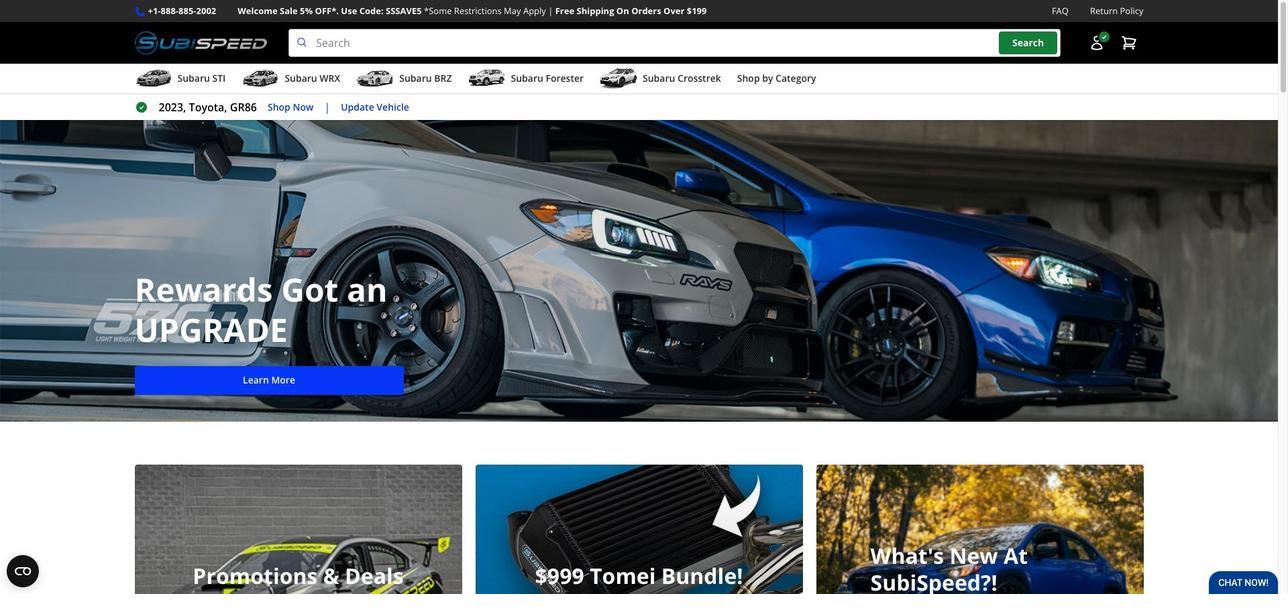 Task type: vqa. For each thing, say whether or not it's contained in the screenshot.
THE BULB.
no



Task type: describe. For each thing, give the bounding box(es) containing it.
open widget image
[[7, 556, 39, 588]]

coilovers image
[[475, 465, 803, 594]]

a subaru sti thumbnail image image
[[135, 69, 172, 89]]

button image
[[1089, 35, 1105, 51]]

deals image
[[135, 465, 462, 594]]

a subaru wrx thumbnail image image
[[242, 69, 279, 89]]



Task type: locate. For each thing, give the bounding box(es) containing it.
search input field
[[289, 29, 1060, 57]]

earn rewards image
[[816, 465, 1144, 594]]

subispeed logo image
[[135, 29, 267, 57]]

a subaru crosstrek thumbnail image image
[[600, 69, 637, 89]]

a subaru brz thumbnail image image
[[356, 69, 394, 89]]

rewards program image
[[0, 120, 1278, 422]]

a subaru forester thumbnail image image
[[468, 69, 506, 89]]



